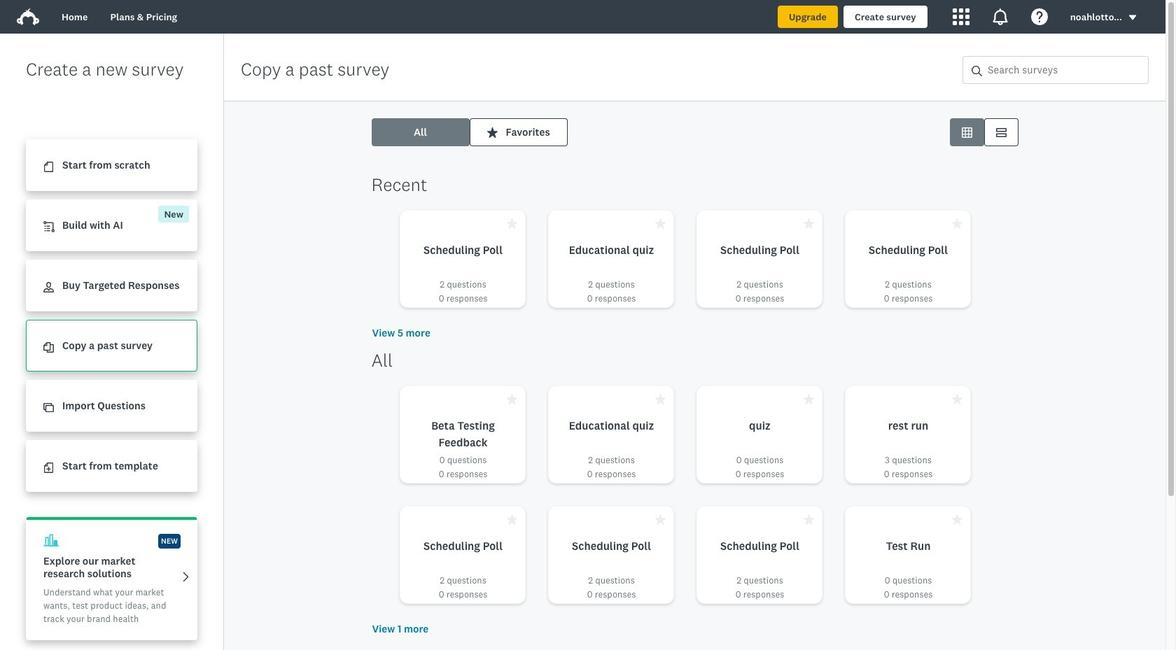 Task type: locate. For each thing, give the bounding box(es) containing it.
documentclone image
[[43, 343, 54, 353]]

document image
[[43, 162, 54, 173]]

1 brand logo image from the top
[[17, 6, 39, 28]]

1 vertical spatial starfilled image
[[952, 515, 963, 525]]

starfilled image
[[487, 127, 498, 138], [507, 219, 517, 229], [804, 219, 814, 229], [952, 219, 963, 229], [507, 394, 517, 405], [655, 394, 666, 405], [804, 394, 814, 405], [952, 394, 963, 405], [507, 515, 517, 525], [655, 515, 666, 525], [804, 515, 814, 525]]

dropdown arrow icon image
[[1129, 13, 1138, 23], [1130, 15, 1137, 20]]

1 horizontal spatial starfilled image
[[952, 515, 963, 525]]

brand logo image
[[17, 6, 39, 28], [17, 8, 39, 25]]

Search surveys field
[[983, 57, 1149, 83]]

products icon image
[[953, 8, 970, 25], [953, 8, 970, 25]]

search image
[[972, 66, 983, 76]]

textboxmultiple image
[[997, 127, 1007, 138]]

0 horizontal spatial starfilled image
[[655, 219, 666, 229]]

starfilled image
[[655, 219, 666, 229], [952, 515, 963, 525]]



Task type: vqa. For each thing, say whether or not it's contained in the screenshot.
Dropdown arrow icon
yes



Task type: describe. For each thing, give the bounding box(es) containing it.
documentplus image
[[43, 463, 54, 474]]

clone image
[[43, 403, 54, 414]]

user image
[[43, 282, 54, 293]]

chevronright image
[[181, 572, 191, 583]]

help icon image
[[1032, 8, 1049, 25]]

2 brand logo image from the top
[[17, 8, 39, 25]]

0 vertical spatial starfilled image
[[655, 219, 666, 229]]

notification center icon image
[[993, 8, 1009, 25]]

grid image
[[962, 127, 973, 138]]



